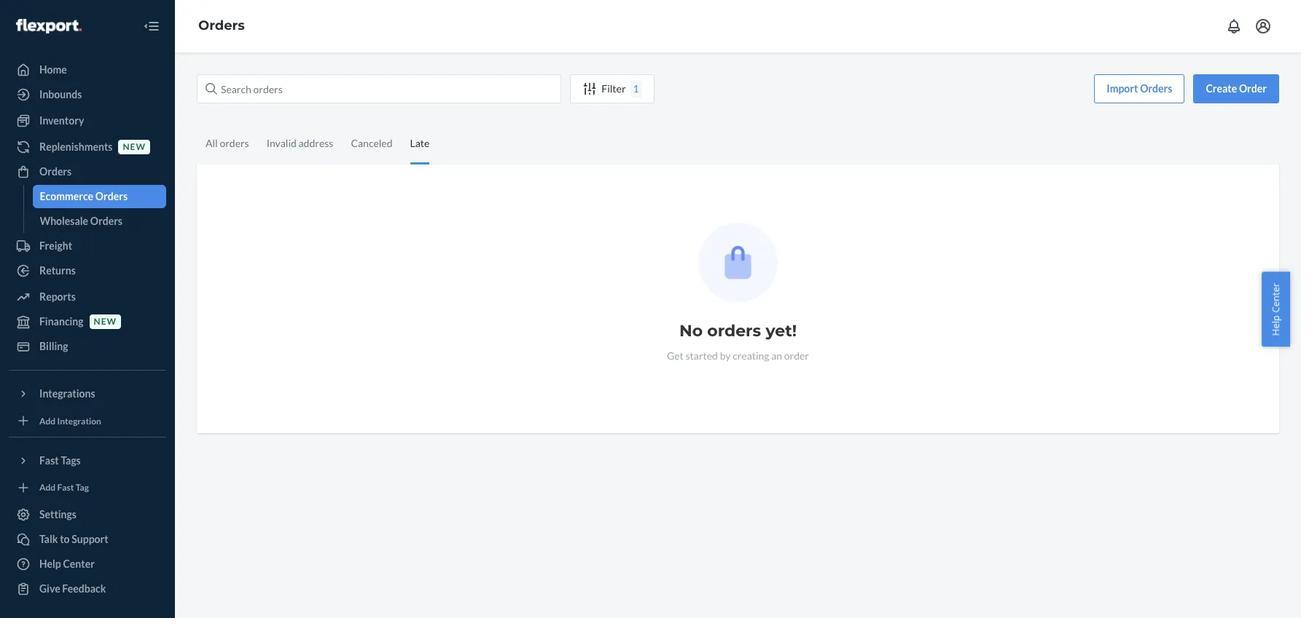 Task type: locate. For each thing, give the bounding box(es) containing it.
fast left tag
[[57, 483, 74, 494]]

fast tags button
[[9, 449, 166, 473]]

talk
[[39, 534, 58, 546]]

0 vertical spatial fast
[[39, 455, 59, 467]]

1 horizontal spatial help
[[1270, 315, 1283, 336]]

orders for wholesale orders
[[90, 215, 122, 227]]

orders inside ecommerce orders link
[[95, 190, 128, 203]]

orders inside the import orders button
[[1140, 82, 1173, 95]]

started
[[686, 350, 718, 362]]

create order
[[1206, 82, 1267, 95]]

1 vertical spatial center
[[63, 558, 95, 571]]

orders for no
[[707, 322, 761, 341]]

1 horizontal spatial orders link
[[198, 18, 245, 34]]

add left integration on the left of the page
[[39, 416, 56, 427]]

home
[[39, 63, 67, 76]]

settings link
[[9, 504, 166, 527]]

0 vertical spatial add
[[39, 416, 56, 427]]

0 vertical spatial help
[[1270, 315, 1283, 336]]

freight link
[[9, 235, 166, 258]]

0 horizontal spatial orders
[[220, 137, 249, 149]]

add
[[39, 416, 56, 427], [39, 483, 56, 494]]

search image
[[206, 83, 217, 95]]

0 vertical spatial orders
[[220, 137, 249, 149]]

filter 1
[[602, 82, 639, 95]]

help center link
[[9, 553, 166, 577]]

0 vertical spatial new
[[123, 142, 146, 153]]

2 add from the top
[[39, 483, 56, 494]]

reports
[[39, 291, 76, 303]]

give feedback
[[39, 583, 106, 596]]

orders up get started by creating an order at the bottom right of page
[[707, 322, 761, 341]]

tags
[[61, 455, 81, 467]]

orders up wholesale orders link
[[95, 190, 128, 203]]

orders
[[198, 18, 245, 34], [1140, 82, 1173, 95], [39, 165, 72, 178], [95, 190, 128, 203], [90, 215, 122, 227]]

all
[[206, 137, 218, 149]]

1 horizontal spatial new
[[123, 142, 146, 153]]

1 vertical spatial orders
[[707, 322, 761, 341]]

0 horizontal spatial help center
[[39, 558, 95, 571]]

orders link up ecommerce orders
[[9, 160, 166, 184]]

wholesale orders link
[[32, 210, 166, 233]]

integration
[[57, 416, 101, 427]]

0 vertical spatial orders link
[[198, 18, 245, 34]]

no
[[679, 322, 703, 341]]

orders right all at left top
[[220, 137, 249, 149]]

add up settings
[[39, 483, 56, 494]]

import orders button
[[1094, 74, 1185, 104]]

1 horizontal spatial orders
[[707, 322, 761, 341]]

help center
[[1270, 283, 1283, 336], [39, 558, 95, 571]]

center
[[1270, 283, 1283, 313], [63, 558, 95, 571]]

orders down ecommerce orders link
[[90, 215, 122, 227]]

billing link
[[9, 335, 166, 359]]

new down reports link
[[94, 317, 117, 328]]

address
[[299, 137, 333, 149]]

new down inventory link
[[123, 142, 146, 153]]

orders for ecommerce orders
[[95, 190, 128, 203]]

late
[[410, 137, 430, 149]]

inbounds
[[39, 88, 82, 101]]

ecommerce orders link
[[32, 185, 166, 209]]

support
[[72, 534, 108, 546]]

1 vertical spatial add
[[39, 483, 56, 494]]

orders link up search icon
[[198, 18, 245, 34]]

0 horizontal spatial new
[[94, 317, 117, 328]]

0 horizontal spatial center
[[63, 558, 95, 571]]

get started by creating an order
[[667, 350, 809, 362]]

Search orders text field
[[197, 74, 561, 104]]

create order link
[[1194, 74, 1279, 104]]

0 horizontal spatial orders link
[[9, 160, 166, 184]]

0 horizontal spatial help
[[39, 558, 61, 571]]

replenishments
[[39, 141, 113, 153]]

fast left tags
[[39, 455, 59, 467]]

orders right import
[[1140, 82, 1173, 95]]

all orders
[[206, 137, 249, 149]]

wholesale orders
[[40, 215, 122, 227]]

invalid address
[[267, 137, 333, 149]]

0 vertical spatial help center
[[1270, 283, 1283, 336]]

fast tags
[[39, 455, 81, 467]]

open notifications image
[[1226, 17, 1243, 35]]

create
[[1206, 82, 1237, 95]]

new
[[123, 142, 146, 153], [94, 317, 117, 328]]

add for add fast tag
[[39, 483, 56, 494]]

give feedback button
[[9, 578, 166, 601]]

1 add from the top
[[39, 416, 56, 427]]

1 vertical spatial new
[[94, 317, 117, 328]]

inventory
[[39, 114, 84, 127]]

orders inside wholesale orders link
[[90, 215, 122, 227]]

help
[[1270, 315, 1283, 336], [39, 558, 61, 571]]

integrations
[[39, 388, 95, 400]]

financing
[[39, 316, 84, 328]]

orders link
[[198, 18, 245, 34], [9, 160, 166, 184]]

1 vertical spatial help
[[39, 558, 61, 571]]

0 vertical spatial center
[[1270, 283, 1283, 313]]

inbounds link
[[9, 83, 166, 106]]

1 horizontal spatial help center
[[1270, 283, 1283, 336]]

filter
[[602, 82, 626, 95]]

flexport logo image
[[16, 19, 82, 33]]

1 vertical spatial help center
[[39, 558, 95, 571]]

fast inside dropdown button
[[39, 455, 59, 467]]

1 horizontal spatial center
[[1270, 283, 1283, 313]]

fast
[[39, 455, 59, 467], [57, 483, 74, 494]]

give
[[39, 583, 60, 596]]

orders
[[220, 137, 249, 149], [707, 322, 761, 341]]

ecommerce
[[40, 190, 93, 203]]



Task type: vqa. For each thing, say whether or not it's contained in the screenshot.
the top Help
yes



Task type: describe. For each thing, give the bounding box(es) containing it.
by
[[720, 350, 731, 362]]

freight
[[39, 240, 72, 252]]

talk to support
[[39, 534, 108, 546]]

wholesale
[[40, 215, 88, 227]]

orders for import orders
[[1140, 82, 1173, 95]]

orders up search icon
[[198, 18, 245, 34]]

add integration link
[[9, 412, 166, 431]]

import orders
[[1107, 82, 1173, 95]]

help center button
[[1262, 272, 1290, 347]]

empty list image
[[698, 223, 778, 303]]

1 vertical spatial fast
[[57, 483, 74, 494]]

help inside button
[[1270, 315, 1283, 336]]

an
[[771, 350, 782, 362]]

order
[[784, 350, 809, 362]]

center inside help center link
[[63, 558, 95, 571]]

ecommerce orders
[[40, 190, 128, 203]]

talk to support button
[[9, 529, 166, 552]]

add for add integration
[[39, 416, 56, 427]]

yet!
[[766, 322, 797, 341]]

1 vertical spatial orders link
[[9, 160, 166, 184]]

feedback
[[62, 583, 106, 596]]

tag
[[76, 483, 89, 494]]

add fast tag link
[[9, 479, 166, 498]]

invalid
[[267, 137, 297, 149]]

import
[[1107, 82, 1138, 95]]

get
[[667, 350, 684, 362]]

billing
[[39, 340, 68, 353]]

canceled
[[351, 137, 393, 149]]

home link
[[9, 58, 166, 82]]

returns link
[[9, 260, 166, 283]]

orders up ecommerce
[[39, 165, 72, 178]]

1
[[633, 82, 639, 95]]

reports link
[[9, 286, 166, 309]]

close navigation image
[[143, 17, 160, 35]]

returns
[[39, 265, 76, 277]]

new for replenishments
[[123, 142, 146, 153]]

center inside help center button
[[1270, 283, 1283, 313]]

creating
[[733, 350, 770, 362]]

to
[[60, 534, 70, 546]]

integrations button
[[9, 383, 166, 406]]

help center inside button
[[1270, 283, 1283, 336]]

no orders yet!
[[679, 322, 797, 341]]

settings
[[39, 509, 77, 521]]

order
[[1239, 82, 1267, 95]]

new for financing
[[94, 317, 117, 328]]

orders for all
[[220, 137, 249, 149]]

inventory link
[[9, 109, 166, 133]]

add integration
[[39, 416, 101, 427]]

add fast tag
[[39, 483, 89, 494]]

open account menu image
[[1255, 17, 1272, 35]]



